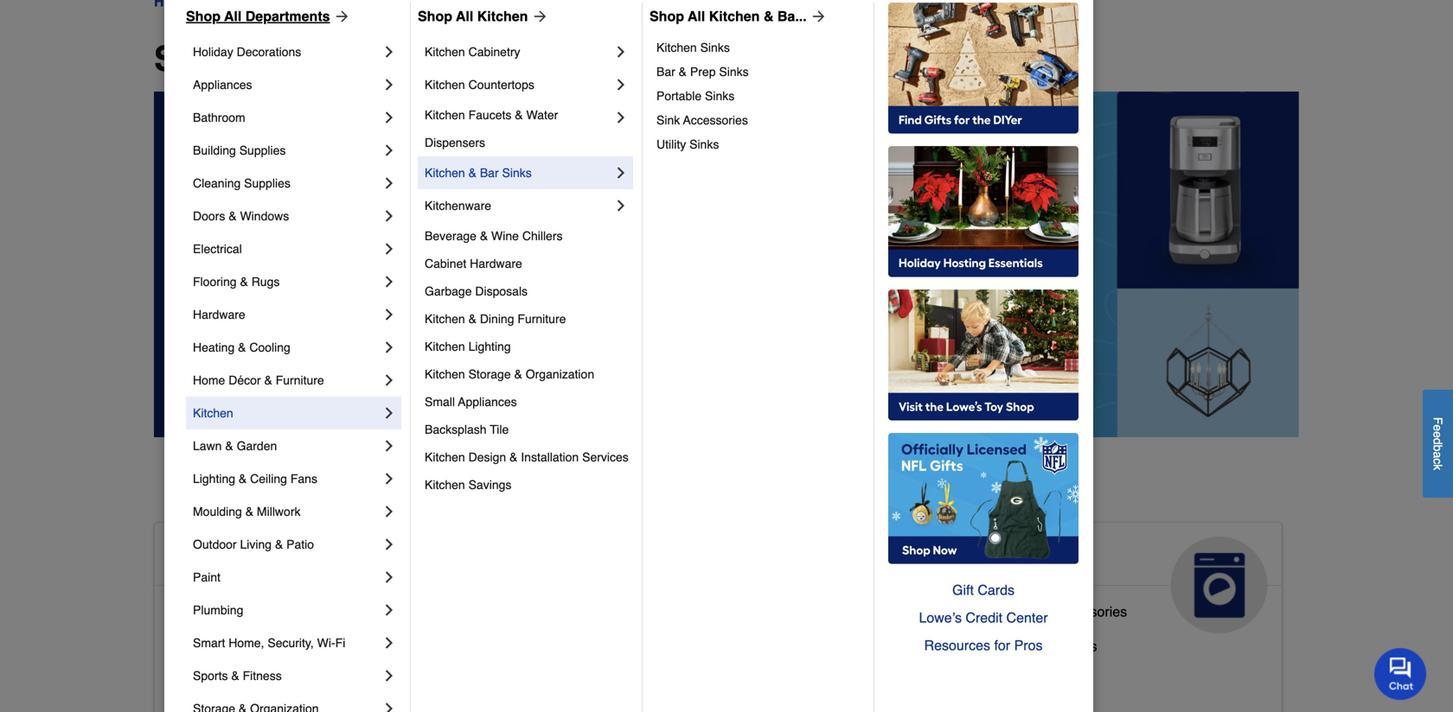 Task type: vqa. For each thing, say whether or not it's contained in the screenshot.
'Appliance Parts & Accessories' link
yes



Task type: describe. For each thing, give the bounding box(es) containing it.
chevron right image for kitchen & bar sinks
[[613, 164, 630, 182]]

1 e from the top
[[1432, 425, 1445, 432]]

care
[[554, 572, 608, 600]]

k
[[1432, 465, 1445, 471]]

doors & windows link
[[193, 200, 381, 233]]

portable sinks link
[[657, 84, 862, 108]]

departments for shop all departments
[[246, 8, 330, 24]]

lowe's credit center
[[919, 610, 1048, 626]]

arrow right image for shop all kitchen & ba...
[[807, 8, 828, 25]]

chevron right image for kitchen
[[381, 405, 398, 422]]

moulding & millwork
[[193, 505, 301, 519]]

dispensers
[[425, 136, 485, 150]]

kitchen faucets & water dispensers
[[425, 108, 562, 150]]

kitchen for kitchen & dining furniture
[[425, 312, 465, 326]]

countertops
[[469, 78, 535, 92]]

organization
[[526, 368, 595, 382]]

accessories inside sink accessories link
[[683, 113, 748, 127]]

kitchen for kitchen lighting
[[425, 340, 465, 354]]

sinks for utility sinks
[[690, 138, 719, 151]]

0 vertical spatial bar
[[657, 65, 676, 79]]

dining
[[480, 312, 514, 326]]

fitness
[[243, 670, 282, 684]]

security,
[[268, 637, 314, 651]]

1 horizontal spatial hardware
[[470, 257, 522, 271]]

chat invite button image
[[1375, 648, 1428, 701]]

chevron right image for plumbing
[[381, 602, 398, 620]]

& down dispensers
[[469, 166, 477, 180]]

kitchen & bar sinks
[[425, 166, 532, 180]]

0 horizontal spatial hardware
[[193, 308, 245, 322]]

1 vertical spatial home
[[302, 544, 369, 572]]

kitchen lighting
[[425, 340, 511, 354]]

building supplies link
[[193, 134, 381, 167]]

beverage & wine chillers for top beverage & wine chillers link
[[425, 229, 563, 243]]

water
[[527, 108, 558, 122]]

flooring & rugs link
[[193, 266, 381, 299]]

chevron right image for outdoor living & patio
[[381, 536, 398, 554]]

beverage for top beverage & wine chillers link
[[425, 229, 477, 243]]

pet beds, houses, & furniture
[[554, 667, 741, 683]]

utility
[[657, 138, 686, 151]]

& left cooling
[[238, 341, 246, 355]]

utility sinks link
[[657, 132, 862, 157]]

chevron right image for kitchen countertops
[[613, 76, 630, 93]]

1 horizontal spatial appliances
[[458, 395, 517, 409]]

garbage disposals
[[425, 285, 528, 299]]

shop for shop all kitchen
[[418, 8, 453, 24]]

lighting inside lighting & ceiling fans link
[[193, 472, 235, 486]]

accessible entry & home link
[[169, 670, 325, 704]]

electrical
[[193, 242, 242, 256]]

disposals
[[475, 285, 528, 299]]

supplies for livestock supplies
[[616, 632, 669, 648]]

savings
[[469, 478, 512, 492]]

& left "dining"
[[469, 312, 477, 326]]

gift
[[953, 583, 974, 599]]

shop all departments link
[[186, 6, 351, 27]]

chevron right image for bathroom
[[381, 109, 398, 126]]

departments for shop all departments
[[303, 39, 514, 79]]

kitchen sinks
[[657, 41, 730, 55]]

doors & windows
[[193, 209, 289, 223]]

outdoor
[[193, 538, 237, 552]]

d
[[1432, 438, 1445, 445]]

& right parts
[[1041, 604, 1050, 620]]

1 vertical spatial beverage & wine chillers link
[[940, 635, 1098, 670]]

tile
[[490, 423, 509, 437]]

services
[[582, 451, 629, 465]]

& down accessible bedroom link
[[231, 670, 239, 684]]

portable sinks
[[657, 89, 735, 103]]

wi-
[[317, 637, 335, 651]]

millwork
[[257, 505, 301, 519]]

windows
[[240, 209, 289, 223]]

chevron right image for moulding & millwork
[[381, 504, 398, 521]]

animal & pet care image
[[786, 537, 883, 634]]

2 horizontal spatial appliances
[[940, 544, 1069, 572]]

accessible entry & home
[[169, 674, 325, 690]]

garbage
[[425, 285, 472, 299]]

chevron right image for paint
[[381, 569, 398, 587]]

chevron right image for home décor & furniture
[[381, 372, 398, 389]]

chevron right image for hardware
[[381, 306, 398, 324]]

all for shop all kitchen & ba...
[[688, 8, 705, 24]]

accessible for accessible entry & home
[[169, 674, 235, 690]]

chillers for the bottommost beverage & wine chillers link
[[1051, 639, 1098, 655]]

supplies for building supplies
[[239, 144, 286, 157]]

chevron right image for sports & fitness
[[381, 668, 398, 685]]

kitchen for kitchen faucets & water dispensers
[[425, 108, 465, 122]]

entry
[[239, 674, 271, 690]]

kitchen & bar sinks link
[[425, 157, 613, 189]]

lighting inside kitchen lighting link
[[469, 340, 511, 354]]

smart home, security, wi-fi
[[193, 637, 346, 651]]

chevron right image for heating & cooling
[[381, 339, 398, 356]]

chevron right image for kitchen faucets & water dispensers
[[613, 109, 630, 126]]

resources for pros link
[[889, 633, 1079, 660]]

bar & prep sinks link
[[657, 60, 862, 84]]

sinks inside kitchen & bar sinks link
[[502, 166, 532, 180]]

kitchen cabinetry
[[425, 45, 520, 59]]

chevron right image for holiday decorations
[[381, 43, 398, 61]]

sinks for portable sinks
[[705, 89, 735, 103]]

holiday
[[193, 45, 233, 59]]

gift cards link
[[889, 577, 1079, 605]]

0 horizontal spatial appliances link
[[193, 68, 381, 101]]

chevron right image for appliances
[[381, 76, 398, 93]]

resources for pros
[[925, 638, 1043, 654]]

appliance parts & accessories link
[[940, 600, 1128, 635]]

all for shop all kitchen
[[456, 8, 474, 24]]

outdoor living & patio link
[[193, 529, 381, 562]]

1 vertical spatial wine
[[1016, 639, 1048, 655]]

& inside 'link'
[[673, 667, 682, 683]]

cabinet
[[425, 257, 467, 271]]

parts
[[1004, 604, 1037, 620]]

accessible for accessible bathroom
[[169, 604, 235, 620]]

cards
[[978, 583, 1015, 599]]

cabinet hardware
[[425, 257, 522, 271]]

ba...
[[778, 8, 807, 24]]

accessible home link
[[155, 523, 511, 634]]

sink
[[657, 113, 680, 127]]

lawn & garden link
[[193, 430, 381, 463]]

chevron right image for kitchenware
[[613, 197, 630, 215]]

beverage & wine chillers for the bottommost beverage & wine chillers link
[[940, 639, 1098, 655]]

lawn
[[193, 440, 222, 453]]

holiday hosting essentials. image
[[889, 146, 1079, 278]]

kitchen cabinetry link
[[425, 35, 613, 68]]

backsplash tile
[[425, 423, 509, 437]]

living
[[240, 538, 272, 552]]

supplies for cleaning supplies
[[244, 177, 291, 190]]

small
[[425, 395, 455, 409]]

bathroom link
[[193, 101, 381, 134]]

& left prep
[[679, 65, 687, 79]]

shop all kitchen & ba...
[[650, 8, 807, 24]]

chevron right image for lawn & garden
[[381, 438, 398, 455]]

accessories inside appliance parts & accessories link
[[1053, 604, 1128, 620]]

enjoy savings year-round. no matter what you're shopping for, find what you need at a great price. image
[[154, 92, 1300, 438]]

pet inside 'animal & pet care'
[[666, 544, 704, 572]]

faucets
[[469, 108, 512, 122]]

chevron right image for lighting & ceiling fans
[[381, 471, 398, 488]]

& left ba...
[[764, 8, 774, 24]]

& inside "link"
[[245, 505, 254, 519]]

resources
[[925, 638, 991, 654]]

furniture for kitchen & dining furniture
[[518, 312, 566, 326]]

for
[[995, 638, 1011, 654]]

accessible bedroom
[[169, 639, 295, 655]]

pet beds, houses, & furniture link
[[554, 663, 741, 697]]

plumbing
[[193, 604, 243, 618]]

visit the lowe's toy shop. image
[[889, 290, 1079, 421]]

kitchen for kitchen storage & organization
[[425, 368, 465, 382]]

& left patio
[[275, 538, 283, 552]]

appliance
[[940, 604, 1001, 620]]



Task type: locate. For each thing, give the bounding box(es) containing it.
2 horizontal spatial arrow right image
[[807, 8, 828, 25]]

sinks up kitchenware link
[[502, 166, 532, 180]]

bathroom up the smart home, security, wi-fi
[[239, 604, 299, 620]]

beverage
[[425, 229, 477, 243], [940, 639, 999, 655]]

paint
[[193, 571, 221, 585]]

supplies up the cleaning supplies
[[239, 144, 286, 157]]

0 horizontal spatial lighting
[[193, 472, 235, 486]]

1 shop from the left
[[186, 8, 221, 24]]

3 arrow right image from the left
[[807, 8, 828, 25]]

chevron right image for kitchen cabinetry
[[613, 43, 630, 61]]

home,
[[229, 637, 264, 651]]

1 vertical spatial appliances link
[[926, 523, 1282, 634]]

1 vertical spatial chillers
[[1051, 639, 1098, 655]]

furniture down heating & cooling link at the left of the page
[[276, 374, 324, 388]]

1 vertical spatial furniture
[[276, 374, 324, 388]]

building supplies
[[193, 144, 286, 157]]

beverage up 'cabinet'
[[425, 229, 477, 243]]

1 vertical spatial pet
[[554, 667, 575, 683]]

lighting up storage
[[469, 340, 511, 354]]

& right décor
[[264, 374, 272, 388]]

cleaning supplies
[[193, 177, 291, 190]]

shop all departments
[[186, 8, 330, 24]]

shop all departments
[[154, 39, 514, 79]]

& right lawn
[[225, 440, 233, 453]]

sinks inside the portable sinks link
[[705, 89, 735, 103]]

backsplash tile link
[[425, 416, 630, 444]]

sinks
[[701, 41, 730, 55], [719, 65, 749, 79], [705, 89, 735, 103], [690, 138, 719, 151], [502, 166, 532, 180]]

& right "design"
[[510, 451, 518, 465]]

kitchen
[[477, 8, 528, 24], [709, 8, 760, 24], [657, 41, 697, 55], [425, 45, 465, 59], [425, 78, 465, 92], [425, 108, 465, 122], [425, 166, 465, 180], [425, 312, 465, 326], [425, 340, 465, 354], [425, 368, 465, 382], [193, 407, 233, 421], [425, 451, 465, 465], [425, 478, 465, 492]]

outdoor living & patio
[[193, 538, 314, 552]]

all up 'kitchen cabinetry'
[[456, 8, 474, 24]]

livestock supplies
[[554, 632, 669, 648]]

small appliances
[[425, 395, 517, 409]]

0 horizontal spatial beverage & wine chillers
[[425, 229, 563, 243]]

1 horizontal spatial bar
[[657, 65, 676, 79]]

fi
[[335, 637, 346, 651]]

kitchen for kitchen countertops
[[425, 78, 465, 92]]

2 accessible from the top
[[169, 604, 235, 620]]

kitchen link
[[193, 397, 381, 430]]

lighting & ceiling fans
[[193, 472, 318, 486]]

0 vertical spatial accessories
[[683, 113, 748, 127]]

shop all kitchen link
[[418, 6, 549, 27]]

heating & cooling link
[[193, 331, 381, 364]]

0 vertical spatial beverage & wine chillers
[[425, 229, 563, 243]]

chevron right image
[[381, 43, 398, 61], [381, 76, 398, 93], [613, 76, 630, 93], [381, 109, 398, 126], [613, 109, 630, 126], [381, 175, 398, 192], [613, 197, 630, 215], [381, 208, 398, 225], [381, 306, 398, 324], [381, 438, 398, 455], [381, 504, 398, 521], [381, 602, 398, 620], [381, 668, 398, 685]]

shop all kitchen
[[418, 8, 528, 24]]

& right animal
[[642, 544, 659, 572]]

arrow right image
[[330, 8, 351, 25], [528, 8, 549, 25], [807, 8, 828, 25]]

2 vertical spatial home
[[288, 674, 325, 690]]

0 vertical spatial chillers
[[522, 229, 563, 243]]

kitchen for kitchen sinks
[[657, 41, 697, 55]]

beverage & wine chillers link up garbage disposals link
[[425, 222, 630, 250]]

design
[[469, 451, 506, 465]]

building
[[193, 144, 236, 157]]

0 horizontal spatial appliances
[[193, 78, 252, 92]]

lighting & ceiling fans link
[[193, 463, 381, 496]]

electrical link
[[193, 233, 381, 266]]

sinks inside "kitchen sinks" link
[[701, 41, 730, 55]]

beds,
[[579, 667, 614, 683]]

& up cabinet hardware
[[480, 229, 488, 243]]

0 vertical spatial appliances link
[[193, 68, 381, 101]]

sink accessories
[[657, 113, 748, 127]]

kitchen faucets & water dispensers link
[[425, 101, 613, 157]]

0 horizontal spatial chillers
[[522, 229, 563, 243]]

1 vertical spatial appliances
[[458, 395, 517, 409]]

1 vertical spatial accessories
[[1053, 604, 1128, 620]]

pet inside 'link'
[[554, 667, 575, 683]]

arrow right image up "kitchen sinks" link
[[807, 8, 828, 25]]

arrow right image inside shop all departments link
[[330, 8, 351, 25]]

0 vertical spatial departments
[[246, 8, 330, 24]]

supplies up windows
[[244, 177, 291, 190]]

1 vertical spatial beverage
[[940, 639, 999, 655]]

chevron right image for cleaning supplies
[[381, 175, 398, 192]]

kitchen & dining furniture
[[425, 312, 566, 326]]

3 shop from the left
[[650, 8, 684, 24]]

lighting
[[469, 340, 511, 354], [193, 472, 235, 486]]

all down shop all departments link
[[250, 39, 293, 79]]

2 horizontal spatial shop
[[650, 8, 684, 24]]

1 horizontal spatial beverage & wine chillers link
[[940, 635, 1098, 670]]

chevron right image for smart home, security, wi-fi
[[381, 635, 398, 652]]

0 horizontal spatial furniture
[[276, 374, 324, 388]]

& right doors
[[229, 209, 237, 223]]

1 horizontal spatial lighting
[[469, 340, 511, 354]]

cabinet hardware link
[[425, 250, 630, 278]]

paint link
[[193, 562, 381, 594]]

1 horizontal spatial arrow right image
[[528, 8, 549, 25]]

4 accessible from the top
[[169, 674, 235, 690]]

2 shop from the left
[[418, 8, 453, 24]]

bathroom up the 'building'
[[193, 111, 245, 125]]

beverage & wine chillers down center in the right of the page
[[940, 639, 1098, 655]]

1 vertical spatial hardware
[[193, 308, 245, 322]]

chevron right image
[[613, 43, 630, 61], [381, 142, 398, 159], [613, 164, 630, 182], [381, 241, 398, 258], [381, 273, 398, 291], [381, 339, 398, 356], [381, 372, 398, 389], [381, 405, 398, 422], [381, 471, 398, 488], [381, 536, 398, 554], [381, 569, 398, 587], [381, 635, 398, 652], [381, 701, 398, 713]]

& right entry at the bottom left of the page
[[275, 674, 284, 690]]

chillers for top beverage & wine chillers link
[[522, 229, 563, 243]]

1 vertical spatial bar
[[480, 166, 499, 180]]

furniture for home décor & furniture
[[276, 374, 324, 388]]

all up holiday decorations on the top left of page
[[224, 8, 242, 24]]

arrow right image for shop all departments
[[330, 8, 351, 25]]

0 vertical spatial supplies
[[239, 144, 286, 157]]

sinks down sink accessories
[[690, 138, 719, 151]]

0 vertical spatial appliances
[[193, 78, 252, 92]]

supplies inside livestock supplies link
[[616, 632, 669, 648]]

e up d
[[1432, 425, 1445, 432]]

furniture
[[518, 312, 566, 326], [276, 374, 324, 388], [686, 667, 741, 683]]

accessories
[[683, 113, 748, 127], [1053, 604, 1128, 620]]

& left water
[[515, 108, 523, 122]]

pros
[[1015, 638, 1043, 654]]

0 vertical spatial pet
[[666, 544, 704, 572]]

bar up kitchenware link
[[480, 166, 499, 180]]

all up kitchen sinks
[[688, 8, 705, 24]]

0 horizontal spatial pet
[[554, 667, 575, 683]]

2 horizontal spatial furniture
[[686, 667, 741, 683]]

appliances link
[[193, 68, 381, 101], [926, 523, 1282, 634]]

c
[[1432, 459, 1445, 465]]

kitchen for kitchen design & installation services
[[425, 451, 465, 465]]

kitchen storage & organization link
[[425, 361, 630, 389]]

arrow right image up the kitchen cabinetry link
[[528, 8, 549, 25]]

2 arrow right image from the left
[[528, 8, 549, 25]]

0 horizontal spatial wine
[[492, 229, 519, 243]]

supplies inside 'cleaning supplies' link
[[244, 177, 291, 190]]

bathroom inside 'link'
[[239, 604, 299, 620]]

accessories right center in the right of the page
[[1053, 604, 1128, 620]]

kitchen countertops
[[425, 78, 535, 92]]

all for shop all departments
[[224, 8, 242, 24]]

smart
[[193, 637, 225, 651]]

find gifts for the diyer. image
[[889, 3, 1079, 134]]

chillers up "cabinet hardware" link
[[522, 229, 563, 243]]

1 horizontal spatial chillers
[[1051, 639, 1098, 655]]

sinks down prep
[[705, 89, 735, 103]]

1 vertical spatial departments
[[303, 39, 514, 79]]

arrow right image inside shop all kitchen & ba... link
[[807, 8, 828, 25]]

1 horizontal spatial appliances link
[[926, 523, 1282, 634]]

flooring
[[193, 275, 237, 289]]

wine down kitchenware link
[[492, 229, 519, 243]]

moulding & millwork link
[[193, 496, 381, 529]]

appliances down holiday
[[193, 78, 252, 92]]

0 vertical spatial bathroom
[[193, 111, 245, 125]]

1 horizontal spatial wine
[[1016, 639, 1048, 655]]

accessible home
[[169, 544, 369, 572]]

prep
[[690, 65, 716, 79]]

0 vertical spatial beverage & wine chillers link
[[425, 222, 630, 250]]

lawn & garden
[[193, 440, 277, 453]]

sinks inside bar & prep sinks link
[[719, 65, 749, 79]]

furniture inside 'link'
[[686, 667, 741, 683]]

accessible inside 'link'
[[169, 604, 235, 620]]

e up b on the right of page
[[1432, 432, 1445, 438]]

2 vertical spatial supplies
[[616, 632, 669, 648]]

kitchen for kitchen savings
[[425, 478, 465, 492]]

shop up holiday
[[186, 8, 221, 24]]

0 horizontal spatial shop
[[186, 8, 221, 24]]

plumbing link
[[193, 594, 381, 627]]

furniture right houses, at the bottom
[[686, 667, 741, 683]]

accessories down 'portable sinks'
[[683, 113, 748, 127]]

& left millwork
[[245, 505, 254, 519]]

cleaning
[[193, 177, 241, 190]]

chevron right image for doors & windows
[[381, 208, 398, 225]]

kitchenware link
[[425, 189, 613, 222]]

lighting up 'moulding'
[[193, 472, 235, 486]]

0 vertical spatial furniture
[[518, 312, 566, 326]]

shop for shop all kitchen & ba...
[[650, 8, 684, 24]]

1 horizontal spatial furniture
[[518, 312, 566, 326]]

furniture up kitchen lighting link
[[518, 312, 566, 326]]

departments
[[246, 8, 330, 24], [303, 39, 514, 79]]

wine
[[492, 229, 519, 243], [1016, 639, 1048, 655]]

beverage for the bottommost beverage & wine chillers link
[[940, 639, 999, 655]]

0 horizontal spatial accessories
[[683, 113, 748, 127]]

accessible home image
[[400, 537, 497, 634]]

chillers right pros
[[1051, 639, 1098, 655]]

departments up holiday decorations link
[[246, 8, 330, 24]]

chillers
[[522, 229, 563, 243], [1051, 639, 1098, 655]]

smart home, security, wi-fi link
[[193, 627, 381, 660]]

& inside kitchen faucets & water dispensers
[[515, 108, 523, 122]]

officially licensed n f l gifts. shop now. image
[[889, 434, 1079, 565]]

1 vertical spatial supplies
[[244, 177, 291, 190]]

beverage down lowe's credit center link
[[940, 639, 999, 655]]

3 accessible from the top
[[169, 639, 235, 655]]

1 vertical spatial beverage & wine chillers
[[940, 639, 1098, 655]]

beverage & wine chillers link down center in the right of the page
[[940, 635, 1098, 670]]

1 horizontal spatial shop
[[418, 8, 453, 24]]

hardware down flooring
[[193, 308, 245, 322]]

gift cards
[[953, 583, 1015, 599]]

& left the rugs
[[240, 275, 248, 289]]

arrow right image for shop all kitchen
[[528, 8, 549, 25]]

0 horizontal spatial arrow right image
[[330, 8, 351, 25]]

& inside "link"
[[229, 209, 237, 223]]

arrow right image up shop all departments
[[330, 8, 351, 25]]

1 horizontal spatial beverage & wine chillers
[[940, 639, 1098, 655]]

arrow right image inside shop all kitchen link
[[528, 8, 549, 25]]

2 e from the top
[[1432, 432, 1445, 438]]

0 horizontal spatial beverage
[[425, 229, 477, 243]]

accessible for accessible bedroom
[[169, 639, 235, 655]]

sports
[[193, 670, 228, 684]]

sports & fitness
[[193, 670, 282, 684]]

1 arrow right image from the left
[[330, 8, 351, 25]]

0 vertical spatial wine
[[492, 229, 519, 243]]

kitchen savings link
[[425, 472, 630, 499]]

shop
[[154, 39, 241, 79]]

kitchen lighting link
[[425, 333, 630, 361]]

1 accessible from the top
[[169, 544, 295, 572]]

0 horizontal spatial beverage & wine chillers link
[[425, 222, 630, 250]]

1 horizontal spatial pet
[[666, 544, 704, 572]]

2 vertical spatial appliances
[[940, 544, 1069, 572]]

1 vertical spatial lighting
[[193, 472, 235, 486]]

& inside 'animal & pet care'
[[642, 544, 659, 572]]

1 vertical spatial bathroom
[[239, 604, 299, 620]]

decorations
[[237, 45, 301, 59]]

appliances down storage
[[458, 395, 517, 409]]

storage
[[469, 368, 511, 382]]

accessible bathroom link
[[169, 600, 299, 635]]

1 horizontal spatial beverage
[[940, 639, 999, 655]]

supplies
[[239, 144, 286, 157], [244, 177, 291, 190], [616, 632, 669, 648]]

kitchen sinks link
[[657, 35, 862, 60]]

shop up 'kitchen cabinetry'
[[418, 8, 453, 24]]

appliances image
[[1171, 537, 1268, 634]]

supplies inside building supplies link
[[239, 144, 286, 157]]

sports & fitness link
[[193, 660, 381, 693]]

kitchen for kitchen cabinetry
[[425, 45, 465, 59]]

cabinetry
[[469, 45, 520, 59]]

& left the ceiling
[[239, 472, 247, 486]]

sinks for kitchen sinks
[[701, 41, 730, 55]]

animal & pet care link
[[540, 523, 897, 634]]

bar & prep sinks
[[657, 65, 749, 79]]

0 vertical spatial lighting
[[469, 340, 511, 354]]

holiday decorations
[[193, 45, 301, 59]]

departments down 'shop all kitchen'
[[303, 39, 514, 79]]

chevron right image for building supplies
[[381, 142, 398, 159]]

1 horizontal spatial accessories
[[1053, 604, 1128, 620]]

chevron right image for flooring & rugs
[[381, 273, 398, 291]]

wine down center in the right of the page
[[1016, 639, 1048, 655]]

garbage disposals link
[[425, 278, 630, 305]]

shop up kitchen sinks
[[650, 8, 684, 24]]

utility sinks
[[657, 138, 719, 151]]

kitchen storage & organization
[[425, 368, 595, 382]]

bar up portable
[[657, 65, 676, 79]]

sinks up prep
[[701, 41, 730, 55]]

appliances up the cards
[[940, 544, 1069, 572]]

2 vertical spatial furniture
[[686, 667, 741, 683]]

shop for shop all departments
[[186, 8, 221, 24]]

0 vertical spatial beverage
[[425, 229, 477, 243]]

kitchen inside kitchen faucets & water dispensers
[[425, 108, 465, 122]]

kitchen for kitchen & bar sinks
[[425, 166, 465, 180]]

bar
[[657, 65, 676, 79], [480, 166, 499, 180]]

& right houses, at the bottom
[[673, 667, 682, 683]]

supplies up houses, at the bottom
[[616, 632, 669, 648]]

chevron right image for electrical
[[381, 241, 398, 258]]

beverage & wine chillers up cabinet hardware
[[425, 229, 563, 243]]

accessible for accessible home
[[169, 544, 295, 572]]

& right storage
[[514, 368, 523, 382]]

& left pros
[[1003, 639, 1012, 655]]

0 vertical spatial hardware
[[470, 257, 522, 271]]

0 vertical spatial home
[[193, 374, 225, 388]]

sinks inside the utility sinks link
[[690, 138, 719, 151]]

appliance parts & accessories
[[940, 604, 1128, 620]]

0 horizontal spatial bar
[[480, 166, 499, 180]]

sinks right prep
[[719, 65, 749, 79]]

hardware up "disposals"
[[470, 257, 522, 271]]



